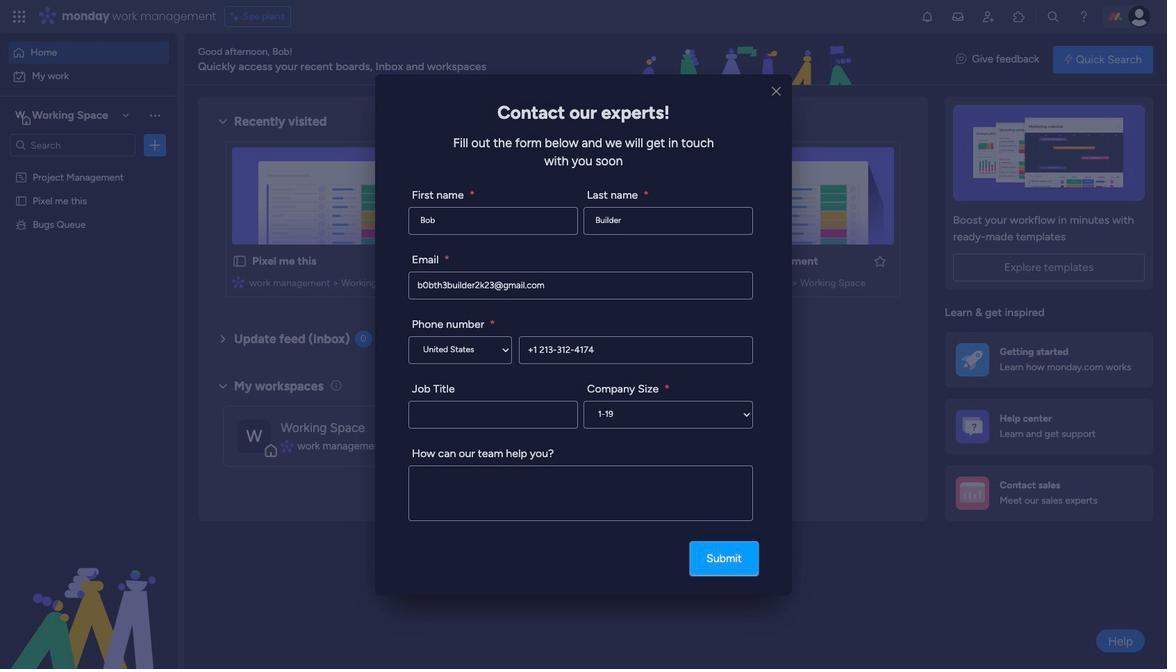 Task type: describe. For each thing, give the bounding box(es) containing it.
Search in workspace field
[[29, 137, 116, 153]]

dapulse x slim image
[[772, 84, 781, 99]]

0 horizontal spatial public board image
[[15, 194, 28, 207]]

open update feed (inbox) image
[[215, 331, 231, 347]]

0 vertical spatial lottie animation element
[[552, 33, 942, 86]]

v2 user feedback image
[[956, 52, 967, 67]]

1 horizontal spatial public board image
[[462, 254, 477, 269]]

help center element
[[945, 398, 1153, 454]]

lottie animation image for top lottie animation element
[[552, 33, 942, 86]]

templates image image
[[957, 105, 1141, 201]]

invite members image
[[982, 10, 996, 24]]

add to favorites image
[[644, 254, 658, 268]]

see plans image
[[230, 9, 243, 24]]

workspace selection element
[[13, 107, 110, 125]]

public board image
[[232, 254, 247, 269]]

1 horizontal spatial component image
[[281, 440, 293, 452]]

component image
[[462, 275, 474, 288]]

select product image
[[13, 10, 26, 24]]

0 element
[[355, 331, 372, 347]]

workspace image
[[13, 108, 27, 123]]

close recently visited image
[[215, 113, 231, 130]]

quick search results list box
[[215, 130, 912, 314]]



Task type: vqa. For each thing, say whether or not it's contained in the screenshot.
right lottie animation element
yes



Task type: locate. For each thing, give the bounding box(es) containing it.
add to favorites image
[[414, 254, 428, 268], [873, 254, 887, 268]]

1 vertical spatial option
[[8, 65, 169, 88]]

1 vertical spatial component image
[[281, 440, 293, 452]]

option
[[8, 42, 169, 64], [8, 65, 169, 88], [0, 164, 177, 167]]

component image
[[232, 275, 245, 288], [281, 440, 293, 452]]

1 horizontal spatial lottie animation element
[[552, 33, 942, 86]]

getting started element
[[945, 332, 1153, 387]]

add to favorites image for public board icon
[[414, 254, 428, 268]]

1 vertical spatial lottie animation element
[[0, 529, 177, 669]]

bob builder image
[[1128, 6, 1151, 28]]

lottie animation image
[[552, 33, 942, 86], [0, 529, 177, 669]]

2 add to favorites image from the left
[[873, 254, 887, 268]]

1 add to favorites image from the left
[[414, 254, 428, 268]]

component image inside quick search results list box
[[232, 275, 245, 288]]

0 vertical spatial lottie animation image
[[552, 33, 942, 86]]

0 vertical spatial component image
[[232, 275, 245, 288]]

0 horizontal spatial component image
[[232, 275, 245, 288]]

0 horizontal spatial lottie animation element
[[0, 529, 177, 669]]

notifications image
[[921, 10, 935, 24]]

None submit
[[690, 541, 759, 575]]

None email field
[[409, 271, 753, 299]]

1 vertical spatial lottie animation image
[[0, 529, 177, 669]]

monday marketplace image
[[1012, 10, 1026, 24]]

1 horizontal spatial add to favorites image
[[873, 254, 887, 268]]

close my workspaces image
[[215, 378, 231, 394]]

component image down public board icon
[[232, 275, 245, 288]]

0 horizontal spatial add to favorites image
[[414, 254, 428, 268]]

add to favorites image for the right public board image
[[873, 254, 887, 268]]

0 vertical spatial option
[[8, 42, 169, 64]]

help image
[[1077, 10, 1091, 24]]

lottie animation element
[[552, 33, 942, 86], [0, 529, 177, 669]]

component image right workspace icon
[[281, 440, 293, 452]]

public board image
[[15, 194, 28, 207], [462, 254, 477, 269], [691, 254, 706, 269]]

lottie animation image for left lottie animation element
[[0, 529, 177, 669]]

None telephone field
[[519, 336, 753, 364]]

update feed image
[[951, 10, 965, 24]]

list box
[[0, 162, 177, 423]]

None text field
[[409, 207, 578, 234], [584, 207, 753, 234], [409, 401, 578, 428], [409, 465, 753, 521], [409, 207, 578, 234], [584, 207, 753, 234], [409, 401, 578, 428], [409, 465, 753, 521]]

1 horizontal spatial lottie animation image
[[552, 33, 942, 86]]

2 vertical spatial option
[[0, 164, 177, 167]]

2 horizontal spatial public board image
[[691, 254, 706, 269]]

search everything image
[[1046, 10, 1060, 24]]

workspace image
[[238, 419, 271, 453]]

v2 bolt switch image
[[1065, 52, 1073, 67]]

contact sales element
[[945, 465, 1153, 521]]

0 horizontal spatial lottie animation image
[[0, 529, 177, 669]]



